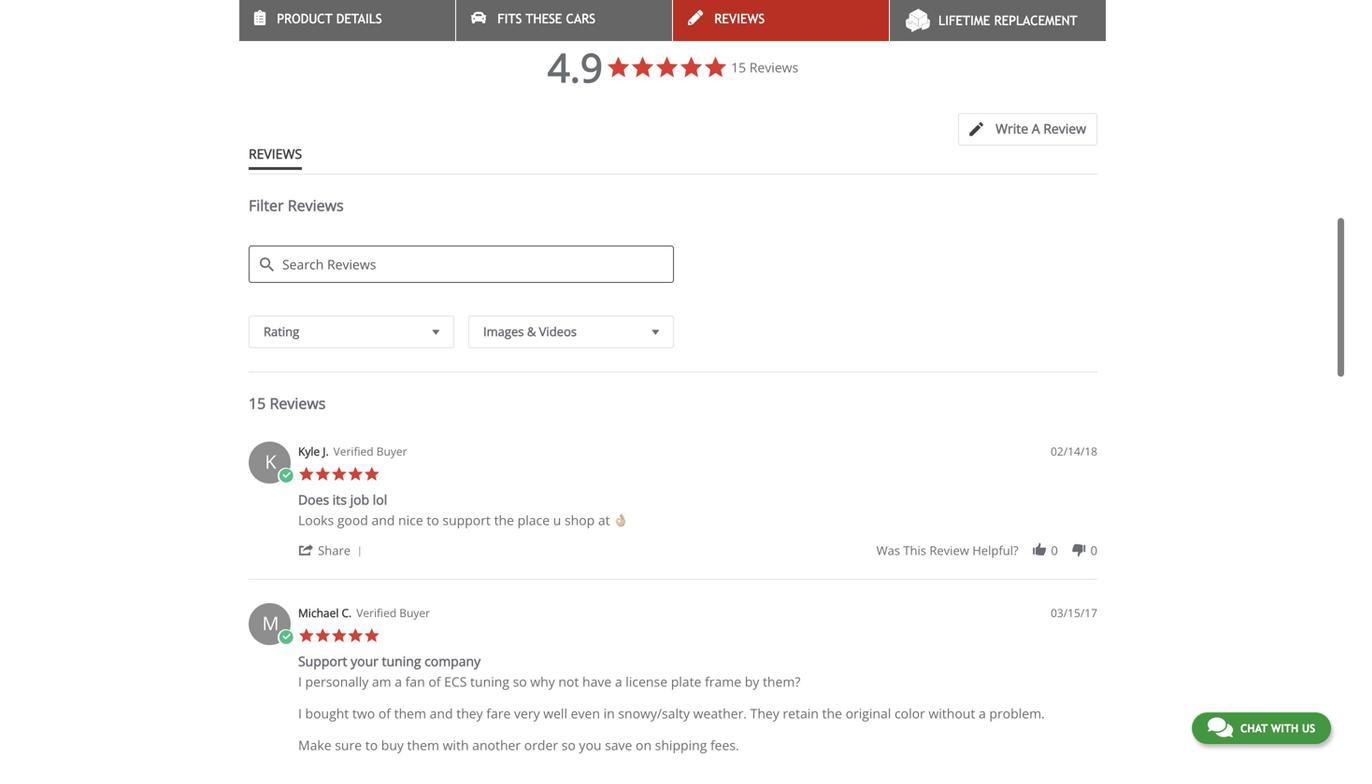 Task type: describe. For each thing, give the bounding box(es) containing it.
product details link
[[239, 0, 455, 41]]

make
[[298, 737, 331, 755]]

you
[[579, 737, 601, 755]]

good
[[337, 512, 368, 530]]

1 vertical spatial 15
[[249, 394, 266, 414]]

kyle
[[298, 444, 320, 460]]

Rating Filter field
[[249, 316, 454, 349]]

02/14/18
[[1051, 444, 1097, 460]]

1 vertical spatial 15 reviews
[[249, 394, 326, 414]]

images
[[483, 324, 524, 340]]

cars
[[566, 11, 595, 26]]

verified for m
[[356, 606, 396, 621]]

have
[[582, 674, 612, 691]]

by inside 'tab panel'
[[745, 674, 759, 691]]

0 horizontal spatial a
[[395, 674, 402, 691]]

reviews
[[249, 145, 302, 163]]

tab panel containing k
[[239, 433, 1107, 760]]

fare
[[486, 705, 511, 723]]

at
[[598, 512, 610, 530]]

review date 02/14/18 element
[[1051, 444, 1097, 460]]

chat with us
[[1240, 723, 1315, 736]]

license
[[626, 674, 667, 691]]

2 0 from the left
[[1090, 543, 1097, 560]]

u
[[553, 512, 561, 530]]

1 vertical spatial of
[[378, 705, 391, 723]]

review
[[1043, 120, 1086, 138]]

was this review helpful?
[[876, 543, 1018, 560]]

1 horizontal spatial star image
[[364, 628, 380, 645]]

fits these cars
[[497, 11, 595, 26]]

circle checkmark image
[[278, 468, 294, 485]]

looks
[[298, 512, 334, 530]]

so for tuning
[[513, 674, 527, 691]]

review
[[929, 543, 969, 560]]

verified for k
[[333, 444, 374, 460]]

plate
[[671, 674, 701, 691]]

chat with us link
[[1192, 713, 1331, 745]]

comments image
[[1208, 717, 1233, 739]]

in
[[603, 705, 615, 723]]

to inside does its job lol looks good and nice to support the place u shop at 👌🏼
[[427, 512, 439, 530]]

does
[[298, 491, 329, 509]]

i for i personally am a fan of ecs tuning so why not have a license plate frame by them?
[[298, 674, 302, 691]]

write a review button
[[958, 113, 1097, 146]]

1 horizontal spatial of
[[428, 674, 441, 691]]

retain
[[783, 705, 819, 723]]

03/15/17
[[1051, 606, 1097, 621]]

share button
[[298, 542, 369, 560]]

k
[[265, 449, 276, 475]]

star image down j.
[[315, 467, 331, 483]]

filter reviews heading
[[249, 196, 1097, 232]]

even
[[571, 705, 600, 723]]

filter
[[249, 196, 284, 216]]

nice
[[398, 512, 423, 530]]

ecs
[[444, 674, 467, 691]]

color
[[894, 705, 925, 723]]

very
[[514, 705, 540, 723]]

shop
[[565, 512, 595, 530]]

and inside does its job lol looks good and nice to support the place u shop at 👌🏼
[[372, 512, 395, 530]]

original
[[846, 705, 891, 723]]

write no frame image
[[969, 123, 993, 137]]

lol
[[373, 491, 387, 509]]

star image up lol
[[364, 467, 380, 483]]

0 vertical spatial 15
[[731, 59, 746, 76]]

your
[[351, 653, 378, 671]]

snowy/salty
[[618, 705, 690, 723]]

details
[[336, 11, 382, 26]]

Search Reviews search field
[[249, 246, 674, 283]]

down triangle image
[[428, 323, 444, 342]]

star image down c.
[[331, 628, 347, 645]]

well
[[543, 705, 567, 723]]

i bought two of them and they fare very well even in snowy/salty weather. they retain the original color without a problem.
[[298, 705, 1045, 723]]

j.
[[323, 444, 329, 460]]

support
[[298, 653, 347, 671]]

helpful?
[[972, 543, 1018, 560]]

share image
[[298, 543, 315, 559]]

1 horizontal spatial tuning
[[470, 674, 509, 691]]

powered by
[[999, 5, 1074, 22]]

tuning inside heading
[[382, 653, 421, 671]]

down triangle image
[[647, 323, 664, 342]]

👌🏼
[[613, 512, 626, 530]]

am
[[372, 674, 391, 691]]

0 vertical spatial with
[[1271, 723, 1298, 736]]

review date 03/15/17 element
[[1051, 606, 1097, 622]]

0 vertical spatial star image
[[298, 467, 315, 483]]

does its job lol looks good and nice to support the place u shop at 👌🏼
[[298, 491, 626, 530]]

1 0 from the left
[[1051, 543, 1058, 560]]

powered
[[999, 5, 1053, 22]]

4.9
[[548, 40, 603, 94]]

support your tuning company heading
[[298, 653, 481, 675]]

4.9 star rating element
[[548, 40, 603, 94]]

product details
[[277, 11, 382, 26]]

personally
[[305, 674, 369, 691]]

&
[[527, 324, 536, 340]]

1 horizontal spatial by
[[1056, 5, 1071, 22]]

save
[[605, 737, 632, 755]]



Task type: vqa. For each thing, say whether or not it's contained in the screenshot.
Reviews link
yes



Task type: locate. For each thing, give the bounding box(es) containing it.
the
[[494, 512, 514, 530], [822, 705, 842, 723]]

a right without
[[979, 705, 986, 723]]

order
[[524, 737, 558, 755]]

i left bought
[[298, 705, 302, 723]]

Images & Videos Filter field
[[468, 316, 674, 349]]

star image
[[298, 467, 315, 483], [364, 628, 380, 645]]

2 horizontal spatial a
[[979, 705, 986, 723]]

1 vertical spatial to
[[365, 737, 378, 755]]

michael c. verified buyer
[[298, 606, 430, 621]]

lifetime replacement
[[938, 13, 1077, 28]]

frame
[[705, 674, 741, 691]]

to right nice
[[427, 512, 439, 530]]

1 vertical spatial verified buyer heading
[[356, 606, 430, 622]]

15 reviews
[[731, 59, 798, 76], [249, 394, 326, 414]]

0 horizontal spatial tuning
[[382, 653, 421, 671]]

a right have
[[615, 674, 622, 691]]

does its job lol heading
[[298, 491, 387, 513]]

chat
[[1240, 723, 1268, 736]]

0 horizontal spatial the
[[494, 512, 514, 530]]

1 horizontal spatial 0
[[1090, 543, 1097, 560]]

them down the fan in the left bottom of the page
[[394, 705, 426, 723]]

a
[[1032, 120, 1040, 138]]

with
[[1271, 723, 1298, 736], [443, 737, 469, 755]]

verified buyer heading right j.
[[333, 444, 407, 460]]

michael
[[298, 606, 339, 621]]

0 vertical spatial buyer
[[376, 444, 407, 460]]

0
[[1051, 543, 1058, 560], [1090, 543, 1097, 560]]

15
[[731, 59, 746, 76], [249, 394, 266, 414]]

a
[[395, 674, 402, 691], [615, 674, 622, 691], [979, 705, 986, 723]]

1 vertical spatial the
[[822, 705, 842, 723]]

two
[[352, 705, 375, 723]]

make sure to buy them with another order so you save on shipping fees.
[[298, 737, 739, 755]]

0 vertical spatial so
[[513, 674, 527, 691]]

verified buyer heading right c.
[[356, 606, 430, 622]]

i down support
[[298, 674, 302, 691]]

verified right j.
[[333, 444, 374, 460]]

us
[[1302, 723, 1315, 736]]

company
[[424, 653, 481, 671]]

by right powered on the right of the page
[[1056, 5, 1071, 22]]

without
[[929, 705, 975, 723]]

by right frame
[[745, 674, 759, 691]]

why
[[530, 674, 555, 691]]

0 right vote up review by kyle j. on 14 feb 2018 icon
[[1051, 543, 1058, 560]]

and left they
[[430, 705, 453, 723]]

images & videos
[[483, 324, 577, 340]]

buyer for k
[[376, 444, 407, 460]]

star image down kyle j. verified buyer
[[347, 467, 364, 483]]

0 horizontal spatial star image
[[298, 467, 315, 483]]

reviews link
[[673, 0, 889, 41]]

buyer up "support your tuning company"
[[399, 606, 430, 621]]

fits these cars link
[[456, 0, 672, 41]]

0 vertical spatial tuning
[[382, 653, 421, 671]]

0 vertical spatial verified
[[333, 444, 374, 460]]

was
[[876, 543, 900, 560]]

0 vertical spatial of
[[428, 674, 441, 691]]

support
[[442, 512, 491, 530]]

1 vertical spatial tuning
[[470, 674, 509, 691]]

reviews inside heading
[[288, 196, 344, 216]]

1 horizontal spatial 15
[[731, 59, 746, 76]]

of right the fan in the left bottom of the page
[[428, 674, 441, 691]]

star image
[[315, 467, 331, 483], [331, 467, 347, 483], [347, 467, 364, 483], [364, 467, 380, 483], [298, 628, 315, 645], [315, 628, 331, 645], [331, 628, 347, 645], [347, 628, 364, 645]]

1 horizontal spatial and
[[430, 705, 453, 723]]

bought
[[305, 705, 349, 723]]

another
[[472, 737, 521, 755]]

seperator image
[[354, 547, 365, 558]]

with left us
[[1271, 723, 1298, 736]]

1 horizontal spatial so
[[561, 737, 576, 755]]

weather.
[[693, 705, 747, 723]]

on
[[636, 737, 652, 755]]

kyle j. verified buyer
[[298, 444, 407, 460]]

0 horizontal spatial and
[[372, 512, 395, 530]]

sure
[[335, 737, 362, 755]]

and down lol
[[372, 512, 395, 530]]

verified right c.
[[356, 606, 396, 621]]

0 vertical spatial i
[[298, 674, 302, 691]]

1 vertical spatial i
[[298, 705, 302, 723]]

so left "you"
[[561, 737, 576, 755]]

0 horizontal spatial by
[[745, 674, 759, 691]]

0 horizontal spatial 15
[[249, 394, 266, 414]]

vote up review by kyle j. on 14 feb 2018 image
[[1031, 543, 1048, 559]]

1 horizontal spatial the
[[822, 705, 842, 723]]

1 vertical spatial them
[[407, 737, 439, 755]]

support your tuning company
[[298, 653, 481, 671]]

0 vertical spatial the
[[494, 512, 514, 530]]

with down they
[[443, 737, 469, 755]]

replacement
[[994, 13, 1077, 28]]

0 vertical spatial to
[[427, 512, 439, 530]]

a right am on the left of the page
[[395, 674, 402, 691]]

star image up 'its'
[[331, 467, 347, 483]]

0 vertical spatial 15 reviews
[[731, 59, 798, 76]]

to left buy
[[365, 737, 378, 755]]

c.
[[342, 606, 352, 621]]

them for of
[[394, 705, 426, 723]]

2 i from the top
[[298, 705, 302, 723]]

0 vertical spatial verified buyer heading
[[333, 444, 407, 460]]

the right retain at the right of page
[[822, 705, 842, 723]]

group
[[876, 543, 1097, 560]]

write a review
[[996, 120, 1086, 138]]

tab panel
[[239, 433, 1107, 760]]

lifetime
[[938, 13, 990, 28]]

star image right circle checkmark icon
[[298, 628, 315, 645]]

powered by link
[[999, 5, 1107, 28]]

i
[[298, 674, 302, 691], [298, 705, 302, 723]]

star image down michael
[[315, 628, 331, 645]]

15 up k in the left of the page
[[249, 394, 266, 414]]

star image down michael c. verified buyer at the left of page
[[364, 628, 380, 645]]

so for order
[[561, 737, 576, 755]]

this
[[903, 543, 926, 560]]

1 horizontal spatial 15 reviews
[[731, 59, 798, 76]]

rating
[[264, 324, 299, 340]]

i for i bought two of them and they fare very well even in snowy/salty weather. they retain the original color without a problem.
[[298, 705, 302, 723]]

i personally am a fan of ecs tuning so why not have a license plate frame by them?
[[298, 674, 800, 691]]

them for buy
[[407, 737, 439, 755]]

of right two
[[378, 705, 391, 723]]

buyer for m
[[399, 606, 430, 621]]

m
[[262, 611, 279, 637]]

1 i from the top
[[298, 674, 302, 691]]

they
[[456, 705, 483, 723]]

shipping
[[655, 737, 707, 755]]

verified buyer heading
[[333, 444, 407, 460], [356, 606, 430, 622]]

0 vertical spatial them
[[394, 705, 426, 723]]

to
[[427, 512, 439, 530], [365, 737, 378, 755]]

1 horizontal spatial a
[[615, 674, 622, 691]]

star image right circle checkmark image
[[298, 467, 315, 483]]

1 vertical spatial so
[[561, 737, 576, 755]]

and
[[372, 512, 395, 530], [430, 705, 453, 723]]

fits
[[497, 11, 522, 26]]

write
[[996, 120, 1028, 138]]

0 vertical spatial and
[[372, 512, 395, 530]]

them right buy
[[407, 737, 439, 755]]

share
[[318, 543, 351, 560]]

job
[[350, 491, 369, 509]]

these
[[526, 11, 562, 26]]

so
[[513, 674, 527, 691], [561, 737, 576, 755]]

fan
[[405, 674, 425, 691]]

group inside 'tab panel'
[[876, 543, 1097, 560]]

of
[[428, 674, 441, 691], [378, 705, 391, 723]]

lifetime replacement link
[[890, 0, 1106, 41]]

0 horizontal spatial of
[[378, 705, 391, 723]]

not
[[558, 674, 579, 691]]

filter reviews
[[249, 196, 344, 216]]

0 horizontal spatial 0
[[1051, 543, 1058, 560]]

the left the place
[[494, 512, 514, 530]]

15 reviews up kyle
[[249, 394, 326, 414]]

its
[[333, 491, 347, 509]]

group containing was this review helpful?
[[876, 543, 1097, 560]]

problem.
[[989, 705, 1045, 723]]

the inside does its job lol looks good and nice to support the place u shop at 👌🏼
[[494, 512, 514, 530]]

vote down review by kyle j. on 14 feb 2018 image
[[1071, 543, 1087, 559]]

place
[[517, 512, 550, 530]]

magnifying glass image
[[260, 258, 274, 272]]

so left why
[[513, 674, 527, 691]]

tuning up fare at the left bottom
[[470, 674, 509, 691]]

1 horizontal spatial to
[[427, 512, 439, 530]]

star image down michael c. verified buyer at the left of page
[[347, 628, 364, 645]]

buyer up lol
[[376, 444, 407, 460]]

1 vertical spatial with
[[443, 737, 469, 755]]

fees.
[[710, 737, 739, 755]]

1 vertical spatial verified
[[356, 606, 396, 621]]

videos
[[539, 324, 577, 340]]

product
[[277, 11, 332, 26]]

1 vertical spatial buyer
[[399, 606, 430, 621]]

circle checkmark image
[[278, 630, 294, 647]]

0 right vote down review by kyle j. on 14 feb 2018 image
[[1090, 543, 1097, 560]]

they
[[750, 705, 779, 723]]

buyer
[[376, 444, 407, 460], [399, 606, 430, 621]]

1 horizontal spatial with
[[1271, 723, 1298, 736]]

0 horizontal spatial to
[[365, 737, 378, 755]]

15 down reviews link at top
[[731, 59, 746, 76]]

1 vertical spatial star image
[[364, 628, 380, 645]]

0 horizontal spatial with
[[443, 737, 469, 755]]

0 horizontal spatial 15 reviews
[[249, 394, 326, 414]]

verified buyer heading for m
[[356, 606, 430, 622]]

buy
[[381, 737, 404, 755]]

tuning up the fan in the left bottom of the page
[[382, 653, 421, 671]]

1 vertical spatial and
[[430, 705, 453, 723]]

with inside 'tab panel'
[[443, 737, 469, 755]]

0 horizontal spatial so
[[513, 674, 527, 691]]

verified buyer heading for k
[[333, 444, 407, 460]]

15 reviews down reviews link at top
[[731, 59, 798, 76]]

by
[[1056, 5, 1071, 22], [745, 674, 759, 691]]

1 vertical spatial by
[[745, 674, 759, 691]]

0 vertical spatial by
[[1056, 5, 1071, 22]]



